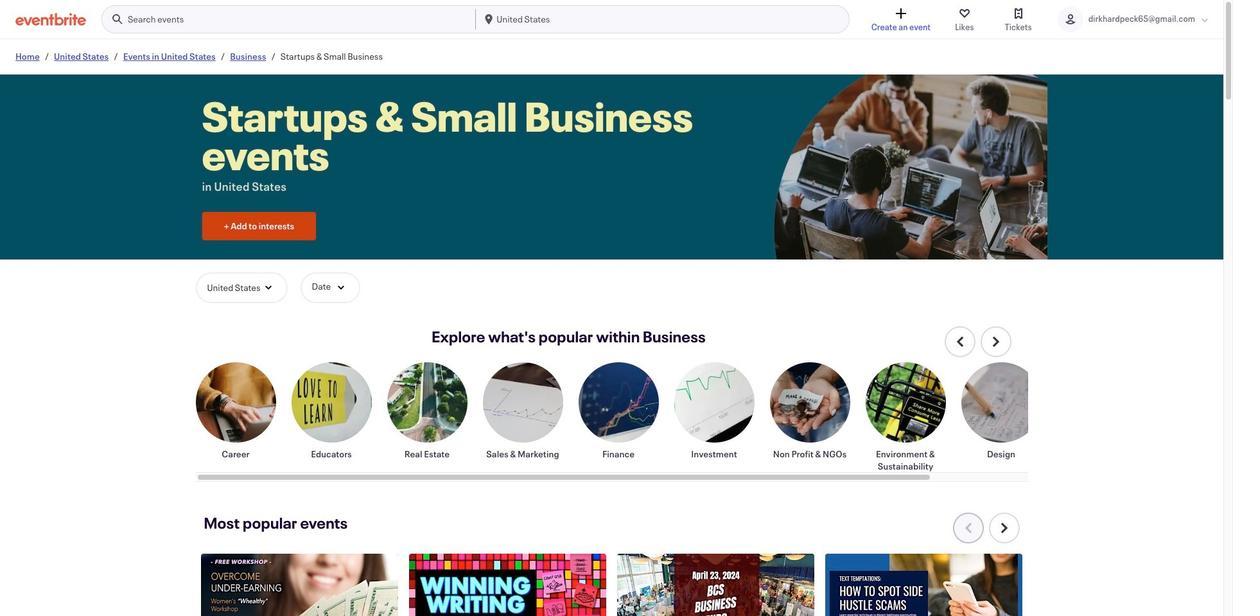 Task type: locate. For each thing, give the bounding box(es) containing it.
gsb show '24: winning writing primary image image
[[409, 554, 607, 616]]

text temptations webinar: how to spot side hustle scams primary image image
[[825, 554, 1023, 616]]

women's "get whealthy" workshop - overcome underearning! primary image image
[[201, 554, 399, 616]]

main navigation element
[[102, 5, 850, 33]]

eventbrite image
[[15, 13, 86, 26]]



Task type: describe. For each thing, give the bounding box(es) containing it.
[object object] image
[[770, 75, 1048, 297]]

bryan college station business expo primary image image
[[617, 554, 815, 616]]



Task type: vqa. For each thing, say whether or not it's contained in the screenshot.
the Charlotte Michigan, United States
no



